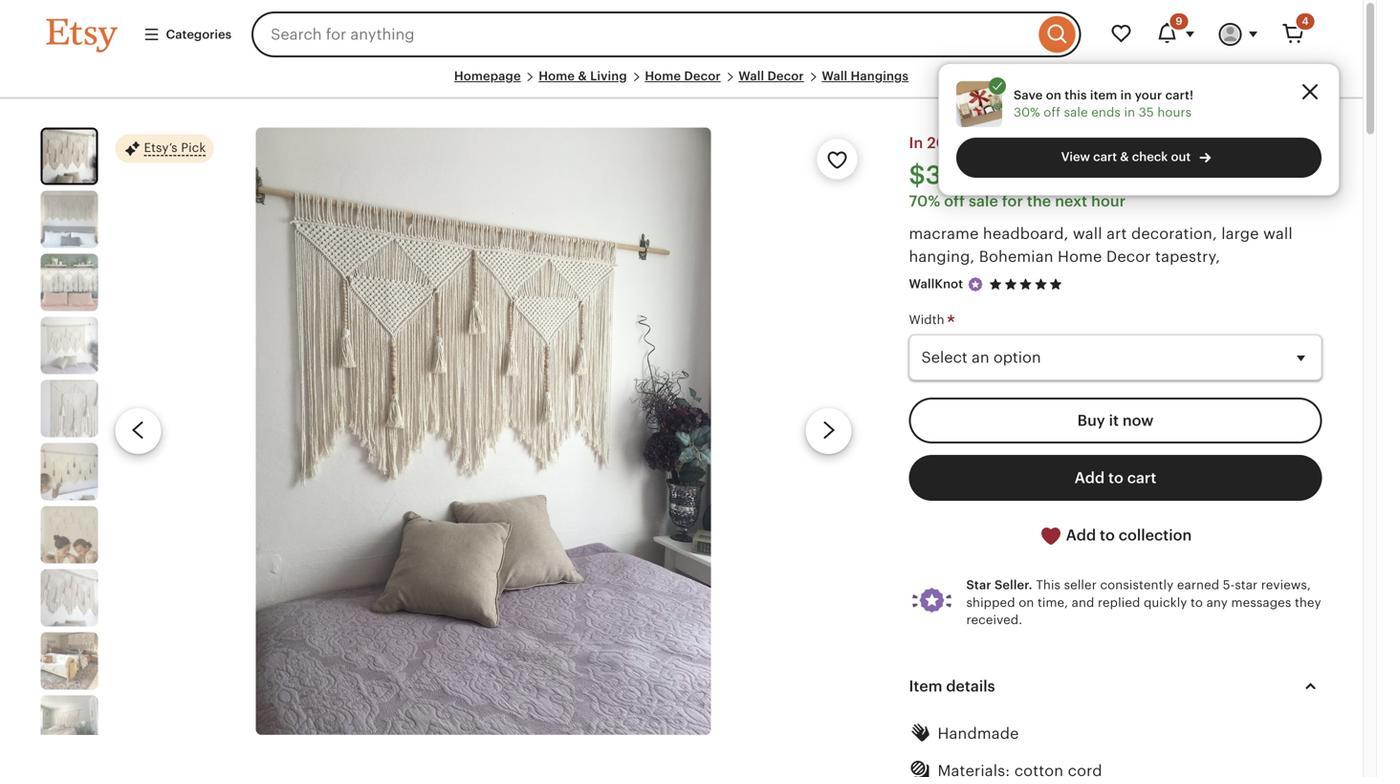 Task type: vqa. For each thing, say whether or not it's contained in the screenshot.
homepage
yes



Task type: describe. For each thing, give the bounding box(es) containing it.
item details button
[[892, 664, 1340, 710]]

view cart & check out link
[[957, 138, 1322, 178]]

cart inside button
[[1128, 470, 1157, 487]]

carts
[[959, 135, 997, 152]]

add for add to cart
[[1075, 470, 1105, 487]]

large
[[1222, 225, 1260, 243]]

star
[[967, 579, 992, 593]]

macrame headboard wall art decoration large wall hanging image 9 image
[[41, 633, 98, 690]]

menu bar containing homepage
[[46, 69, 1317, 99]]

wallknot
[[909, 277, 964, 291]]

now
[[1123, 412, 1154, 430]]

homepage link
[[454, 69, 521, 83]]

in 20+ carts
[[909, 135, 997, 152]]

0 vertical spatial in
[[1121, 88, 1132, 102]]

ends
[[1092, 105, 1121, 120]]

wallknot link
[[909, 277, 964, 291]]

home & living link
[[539, 69, 627, 83]]

star_seller image
[[967, 276, 985, 293]]

for
[[1003, 193, 1024, 210]]

art
[[1107, 225, 1128, 243]]

$39.70+
[[909, 160, 1010, 190]]

seller
[[1064, 579, 1097, 593]]

decor for home decor
[[684, 69, 721, 83]]

pick
[[181, 141, 206, 155]]

etsy's
[[144, 141, 178, 155]]

item details
[[909, 678, 996, 695]]

wall hangings link
[[822, 69, 909, 83]]

hours
[[1158, 105, 1192, 120]]

it
[[1109, 412, 1119, 430]]

0 horizontal spatial macrame headboard wall art decoration large wall hanging image 1 image
[[43, 130, 96, 183]]

buy
[[1078, 412, 1106, 430]]

and
[[1072, 596, 1095, 610]]

item
[[1091, 88, 1118, 102]]

view cart & check out
[[1062, 150, 1191, 164]]

they
[[1295, 596, 1322, 610]]

add to cart button
[[909, 455, 1323, 501]]

details
[[947, 678, 996, 695]]

add to cart
[[1075, 470, 1157, 487]]

shipped
[[967, 596, 1016, 610]]

replied
[[1098, 596, 1141, 610]]

home decor
[[645, 69, 721, 83]]

35
[[1139, 105, 1155, 120]]

tapestry,
[[1156, 248, 1221, 266]]

add for add to collection
[[1066, 527, 1097, 544]]

homepage
[[454, 69, 521, 83]]

the
[[1027, 193, 1052, 210]]

20+
[[927, 135, 956, 152]]

cart!
[[1166, 88, 1194, 102]]

messages
[[1232, 596, 1292, 610]]

off inside save on this item in your cart! 30% off sale ends in 35 hours
[[1044, 105, 1061, 120]]

home decor link
[[645, 69, 721, 83]]

categories banner
[[12, 0, 1351, 69]]

check
[[1133, 150, 1169, 164]]

wall decor link
[[739, 69, 804, 83]]

$132.33+
[[1016, 168, 1070, 182]]

9 button
[[1145, 11, 1208, 57]]

this
[[1036, 579, 1061, 593]]

wall for wall hangings
[[822, 69, 848, 83]]

macrame headboard wall art decoration large wall hanging image 3 image
[[41, 254, 98, 312]]

hour
[[1092, 193, 1126, 210]]

home for home decor
[[645, 69, 681, 83]]

70%
[[909, 193, 941, 210]]

to for collection
[[1100, 527, 1115, 544]]

decor for wall decor
[[768, 69, 804, 83]]

etsy's pick
[[144, 141, 206, 155]]

any
[[1207, 596, 1228, 610]]

decoration,
[[1132, 225, 1218, 243]]

buy it now
[[1078, 412, 1154, 430]]



Task type: locate. For each thing, give the bounding box(es) containing it.
to
[[1109, 470, 1124, 487], [1100, 527, 1115, 544], [1191, 596, 1204, 610]]

star seller.
[[967, 579, 1033, 593]]

macrame headboard wall art decoration large wall hanging image 7 image
[[41, 507, 98, 564]]

time,
[[1038, 596, 1069, 610]]

cart down now
[[1128, 470, 1157, 487]]

consistently
[[1101, 579, 1174, 593]]

add inside button
[[1066, 527, 1097, 544]]

1 horizontal spatial cart
[[1128, 470, 1157, 487]]

bohemian
[[979, 248, 1054, 266]]

1 wall from the left
[[1073, 225, 1103, 243]]

home down search for anything text field
[[645, 69, 681, 83]]

0 horizontal spatial wall
[[739, 69, 765, 83]]

1 vertical spatial cart
[[1128, 470, 1157, 487]]

0 horizontal spatial off
[[945, 193, 965, 210]]

macrame headboard wall art decoration large wall hanging image 2 image
[[41, 191, 98, 248]]

add to collection button
[[909, 513, 1323, 560]]

0 vertical spatial add
[[1075, 470, 1105, 487]]

sale
[[1064, 105, 1088, 120], [969, 193, 999, 210]]

width
[[909, 313, 948, 327]]

9
[[1176, 15, 1183, 27]]

1 horizontal spatial on
[[1046, 88, 1062, 102]]

off
[[1044, 105, 1061, 120], [945, 193, 965, 210]]

decor left wall hangings
[[768, 69, 804, 83]]

0 vertical spatial on
[[1046, 88, 1062, 102]]

on inside save on this item in your cart! 30% off sale ends in 35 hours
[[1046, 88, 1062, 102]]

add inside button
[[1075, 470, 1105, 487]]

macrame headboard wall art decoration large wall hanging image 8 image
[[41, 570, 98, 627]]

cart
[[1094, 150, 1118, 164], [1128, 470, 1157, 487]]

0 horizontal spatial home
[[539, 69, 575, 83]]

decor down art
[[1107, 248, 1152, 266]]

0 horizontal spatial on
[[1019, 596, 1035, 610]]

to inside button
[[1100, 527, 1115, 544]]

on inside the this seller consistently earned 5-star reviews, shipped on time, and replied quickly to any messages they received.
[[1019, 596, 1035, 610]]

1 horizontal spatial off
[[1044, 105, 1061, 120]]

headboard,
[[983, 225, 1069, 243]]

wall right large
[[1264, 225, 1293, 243]]

macrame headboard wall art decoration large wall hanging image 1 image
[[256, 128, 712, 736], [43, 130, 96, 183]]

wall
[[1073, 225, 1103, 243], [1264, 225, 1293, 243]]

off down $39.70+
[[945, 193, 965, 210]]

0 horizontal spatial sale
[[969, 193, 999, 210]]

living
[[590, 69, 627, 83]]

1 vertical spatial add
[[1066, 527, 1097, 544]]

on down seller.
[[1019, 596, 1035, 610]]

on left this at right
[[1046, 88, 1062, 102]]

0 horizontal spatial decor
[[684, 69, 721, 83]]

star
[[1235, 579, 1258, 593]]

70% off sale for the next hour
[[909, 193, 1126, 210]]

seller.
[[995, 579, 1033, 593]]

0 horizontal spatial &
[[578, 69, 587, 83]]

wall left art
[[1073, 225, 1103, 243]]

home for home & living
[[539, 69, 575, 83]]

1 horizontal spatial macrame headboard wall art decoration large wall hanging image 1 image
[[256, 128, 712, 736]]

None search field
[[252, 11, 1082, 57]]

30%
[[1014, 105, 1041, 120]]

& left living
[[578, 69, 587, 83]]

home
[[539, 69, 575, 83], [645, 69, 681, 83], [1058, 248, 1103, 266]]

add
[[1075, 470, 1105, 487], [1066, 527, 1097, 544]]

to down buy it now button
[[1109, 470, 1124, 487]]

item
[[909, 678, 943, 695]]

0 vertical spatial to
[[1109, 470, 1124, 487]]

save on this item in your cart! 30% off sale ends in 35 hours
[[1014, 88, 1194, 120]]

0 vertical spatial cart
[[1094, 150, 1118, 164]]

view
[[1062, 150, 1091, 164]]

add to collection
[[1063, 527, 1192, 544]]

0 vertical spatial sale
[[1064, 105, 1088, 120]]

next
[[1055, 193, 1088, 210]]

wall left hangings
[[822, 69, 848, 83]]

this
[[1065, 88, 1087, 102]]

wall decor
[[739, 69, 804, 83]]

2 vertical spatial to
[[1191, 596, 1204, 610]]

0 vertical spatial &
[[578, 69, 587, 83]]

reviews,
[[1262, 579, 1312, 593]]

home inside macrame headboard, wall art decoration, large wall hanging, bohemian home decor tapestry,
[[1058, 248, 1103, 266]]

collection
[[1119, 527, 1192, 544]]

macrame headboard wall art decoration large wall hanging image 5 image
[[41, 380, 98, 438]]

macrame headboard wall art decoration large wall hanging image 10 image
[[41, 696, 98, 754]]

to for cart
[[1109, 470, 1124, 487]]

sale down $39.70+ $132.33+
[[969, 193, 999, 210]]

categories
[[166, 27, 232, 42]]

your
[[1135, 88, 1163, 102]]

decor inside macrame headboard, wall art decoration, large wall hanging, bohemian home decor tapestry,
[[1107, 248, 1152, 266]]

to left the collection
[[1100, 527, 1115, 544]]

hangings
[[851, 69, 909, 83]]

wall hangings
[[822, 69, 909, 83]]

decor
[[684, 69, 721, 83], [768, 69, 804, 83], [1107, 248, 1152, 266]]

0 vertical spatial off
[[1044, 105, 1061, 120]]

1 vertical spatial &
[[1121, 150, 1130, 164]]

this seller consistently earned 5-star reviews, shipped on time, and replied quickly to any messages they received.
[[967, 579, 1322, 628]]

2 wall from the left
[[822, 69, 848, 83]]

off right 30%
[[1044, 105, 1061, 120]]

macrame headboard wall art decoration large wall hanging image 4 image
[[41, 317, 98, 375]]

1 horizontal spatial home
[[645, 69, 681, 83]]

out
[[1172, 150, 1191, 164]]

cart right view
[[1094, 150, 1118, 164]]

& inside "link"
[[1121, 150, 1130, 164]]

0 horizontal spatial cart
[[1094, 150, 1118, 164]]

earned
[[1178, 579, 1220, 593]]

4
[[1303, 15, 1309, 27]]

add up seller
[[1066, 527, 1097, 544]]

$39.70+ $132.33+
[[909, 160, 1070, 190]]

quickly
[[1144, 596, 1188, 610]]

1 vertical spatial in
[[1125, 105, 1136, 120]]

1 horizontal spatial wall
[[1264, 225, 1293, 243]]

sale inside save on this item in your cart! 30% off sale ends in 35 hours
[[1064, 105, 1088, 120]]

hanging,
[[909, 248, 975, 266]]

wall right home decor link
[[739, 69, 765, 83]]

1 horizontal spatial &
[[1121, 150, 1130, 164]]

in
[[1121, 88, 1132, 102], [1125, 105, 1136, 120]]

buy it now button
[[909, 398, 1323, 444]]

categories button
[[129, 17, 246, 52]]

to inside the this seller consistently earned 5-star reviews, shipped on time, and replied quickly to any messages they received.
[[1191, 596, 1204, 610]]

decor left "wall decor"
[[684, 69, 721, 83]]

2 horizontal spatial home
[[1058, 248, 1103, 266]]

1 vertical spatial sale
[[969, 193, 999, 210]]

Search for anything text field
[[252, 11, 1035, 57]]

on
[[1046, 88, 1062, 102], [1019, 596, 1035, 610]]

1 vertical spatial to
[[1100, 527, 1115, 544]]

4 link
[[1271, 11, 1317, 57]]

1 vertical spatial off
[[945, 193, 965, 210]]

home left living
[[539, 69, 575, 83]]

cart inside "link"
[[1094, 150, 1118, 164]]

&
[[578, 69, 587, 83], [1121, 150, 1130, 164]]

home & living
[[539, 69, 627, 83]]

etsy's pick button
[[115, 134, 214, 164]]

to down earned
[[1191, 596, 1204, 610]]

to inside button
[[1109, 470, 1124, 487]]

1 horizontal spatial decor
[[768, 69, 804, 83]]

home down next
[[1058, 248, 1103, 266]]

add down the buy on the right
[[1075, 470, 1105, 487]]

handmade
[[938, 725, 1019, 743]]

received.
[[967, 613, 1023, 628]]

none search field inside categories banner
[[252, 11, 1082, 57]]

wall
[[739, 69, 765, 83], [822, 69, 848, 83]]

in right item
[[1121, 88, 1132, 102]]

in
[[909, 135, 924, 152]]

macrame
[[909, 225, 979, 243]]

save
[[1014, 88, 1043, 102]]

1 horizontal spatial wall
[[822, 69, 848, 83]]

& left check
[[1121, 150, 1130, 164]]

5-
[[1223, 579, 1235, 593]]

2 wall from the left
[[1264, 225, 1293, 243]]

1 vertical spatial on
[[1019, 596, 1035, 610]]

1 wall from the left
[[739, 69, 765, 83]]

sale down this at right
[[1064, 105, 1088, 120]]

& inside menu bar
[[578, 69, 587, 83]]

menu bar
[[46, 69, 1317, 99]]

2 horizontal spatial decor
[[1107, 248, 1152, 266]]

macrame headboard wall art decoration large wall hanging image 6 image
[[41, 444, 98, 501]]

in left 35
[[1125, 105, 1136, 120]]

1 horizontal spatial sale
[[1064, 105, 1088, 120]]

wall for wall decor
[[739, 69, 765, 83]]

0 horizontal spatial wall
[[1073, 225, 1103, 243]]

macrame headboard, wall art decoration, large wall hanging, bohemian home decor tapestry,
[[909, 225, 1293, 266]]



